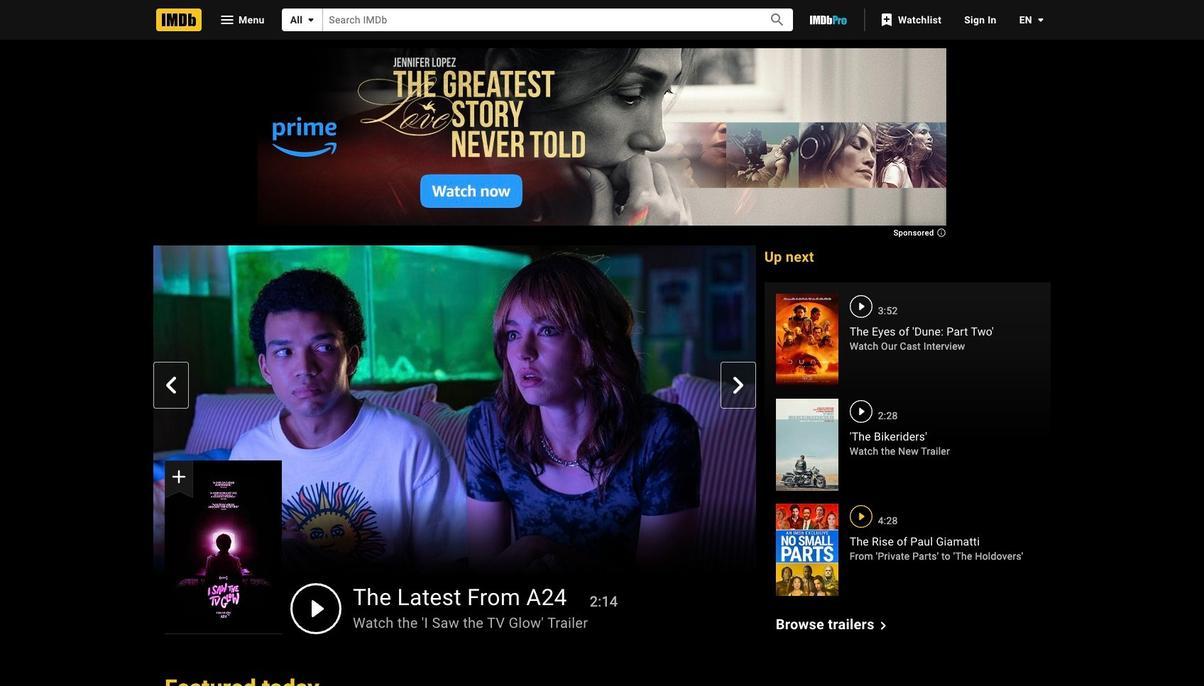 Task type: locate. For each thing, give the bounding box(es) containing it.
Search IMDb text field
[[323, 9, 754, 31]]

None search field
[[282, 9, 793, 31]]

2 arrow drop down image from the left
[[1033, 11, 1050, 28]]

arrow drop down image
[[303, 11, 320, 28], [1033, 11, 1050, 28]]

group
[[153, 246, 757, 635], [165, 461, 282, 635]]

the latest from a24 element
[[153, 246, 757, 635]]

chevron left inline image
[[163, 377, 180, 394]]

home image
[[156, 9, 202, 31]]

None field
[[323, 9, 754, 31]]

1 horizontal spatial arrow drop down image
[[1033, 11, 1050, 28]]

0 horizontal spatial arrow drop down image
[[303, 11, 320, 28]]

the latest from a24 image
[[153, 246, 757, 585]]

i saw the tv glow image
[[165, 461, 282, 635], [165, 461, 282, 635]]

#314 - paul giamatti image
[[776, 504, 839, 597]]

watchlist image
[[879, 11, 896, 28]]

1 arrow drop down image from the left
[[303, 11, 320, 28]]



Task type: vqa. For each thing, say whether or not it's contained in the screenshot.
the right TODD
no



Task type: describe. For each thing, give the bounding box(es) containing it.
submit search image
[[770, 12, 787, 29]]

the bikeriders image
[[776, 399, 839, 492]]

sponsored content section
[[258, 48, 947, 236]]

dune: part two image
[[776, 294, 839, 387]]

menu image
[[219, 11, 236, 28]]

chevron right image
[[875, 618, 892, 635]]

chevron right inline image
[[730, 377, 747, 394]]



